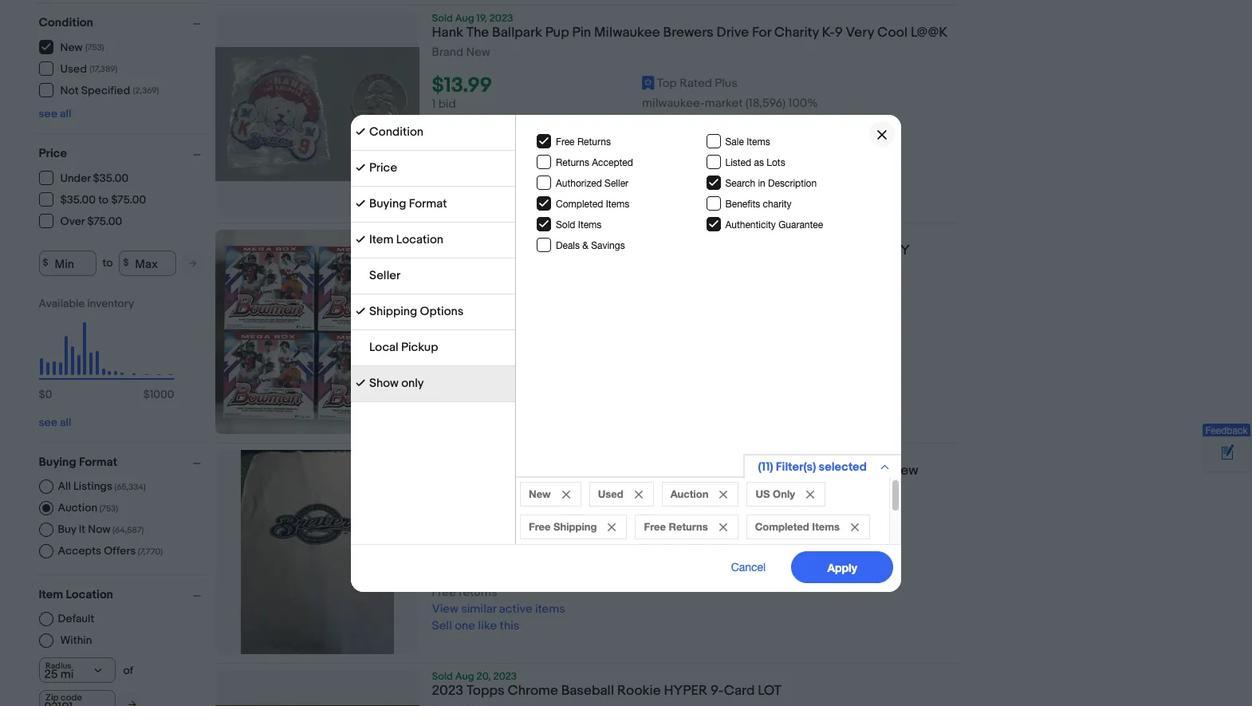 Task type: locate. For each thing, give the bounding box(es) containing it.
2023 topps chrome baseball rookie hyper 9-card lot link
[[432, 683, 958, 704]]

us only
[[756, 487, 795, 500]]

seller down accepted
[[605, 178, 629, 189]]

milwaukee inside "milwaukee brewers promo sga blanket big huge 39" x 56" baseball brand new l@@k !"
[[432, 463, 498, 479]]

2 like from the top
[[478, 398, 497, 413]]

sell
[[432, 164, 452, 179], [432, 398, 452, 413], [432, 619, 452, 634]]

item location down 'buying format' tab
[[369, 232, 444, 247]]

format inside tab
[[409, 196, 447, 211]]

1 bid from the top
[[439, 97, 456, 112]]

auction (753)
[[58, 501, 118, 514]]

0 vertical spatial one
[[455, 164, 475, 179]]

used (17,389)
[[60, 62, 118, 76]]

brand down sealed
[[432, 279, 464, 294]]

free down '$9.79'
[[432, 585, 456, 600]]

2 market from the top
[[705, 551, 743, 566]]

top for $13.99
[[657, 76, 677, 91]]

1 for $79.99
[[432, 331, 436, 346]]

0 vertical spatial condition
[[39, 15, 93, 30]]

3 one from the top
[[455, 619, 475, 634]]

1 vertical spatial top
[[657, 531, 677, 546]]

2 items from the top
[[535, 382, 566, 397]]

baseball inside sold  aug 19, 2023 lot of 4 (four) 2021 bowman baseball trading cards mega boxes factory sealed brand new
[[624, 243, 677, 259]]

2 shipping from the top
[[459, 348, 506, 363]]

2 filter applied image from the top
[[356, 162, 365, 172]]

1 horizontal spatial seller
[[605, 178, 629, 189]]

cancel button
[[714, 551, 784, 583]]

similar inside free shipping free returns view similar active items sell one like this
[[461, 382, 497, 397]]

similar right only
[[461, 382, 497, 397]]

1 down shipping options tab on the left top
[[432, 331, 436, 346]]

0 horizontal spatial baseball
[[561, 683, 615, 699]]

this inside the free returns view similar active items sell one like this
[[500, 619, 520, 634]]

2 sell from the top
[[432, 398, 452, 413]]

price inside tab
[[369, 160, 397, 175]]

free returns view similar active items sell one like this
[[432, 585, 566, 634]]

completed items down the authorized seller
[[556, 198, 630, 209]]

one
[[455, 164, 475, 179], [455, 398, 475, 413], [455, 619, 475, 634]]

rated down the sold  aug 19, 2023 hank the ballpark pup pin milwaukee brewers drive for charity k-9 very cool l@@k brand new
[[680, 76, 712, 91]]

view up 'buying format' tab
[[432, 147, 459, 162]]

2 returns from the top
[[459, 365, 498, 380]]

buy it now (64,587)
[[58, 522, 144, 536]]

2 top rated plus from the top
[[657, 531, 738, 546]]

0 vertical spatial active
[[499, 147, 533, 162]]

0 horizontal spatial buying
[[39, 454, 76, 470]]

item down 'buying format' tab
[[369, 232, 394, 247]]

3 items from the top
[[535, 602, 566, 617]]

location for item location tab
[[396, 232, 444, 247]]

filter applied image for price
[[356, 162, 365, 172]]

1 horizontal spatial shipping
[[554, 520, 597, 533]]

$
[[43, 257, 48, 269], [123, 257, 129, 269], [39, 387, 45, 401], [143, 387, 150, 401]]

brewers left "drive"
[[663, 25, 714, 41]]

2 (18,596) from the top
[[746, 551, 786, 566]]

sale items
[[726, 136, 771, 147]]

0 vertical spatial aug
[[455, 12, 474, 25]]

blanket
[[630, 463, 676, 479]]

2 vertical spatial active
[[499, 602, 533, 617]]

sold  aug 19, 2023 hank the ballpark pup pin milwaukee brewers drive for charity k-9 very cool l@@k brand new
[[432, 12, 948, 60]]

2 vertical spatial returns
[[669, 520, 708, 533]]

1 active from the top
[[499, 147, 533, 162]]

l@@k inside the sold  aug 19, 2023 hank the ballpark pup pin milwaukee brewers drive for charity k-9 very cool l@@k brand new
[[911, 25, 948, 41]]

0 vertical spatial baseball
[[624, 243, 677, 259]]

1 vertical spatial 1
[[432, 331, 436, 346]]

2023 right 4
[[490, 230, 513, 243]]

1 view from the top
[[432, 147, 459, 162]]

19, for $13.99
[[477, 12, 487, 25]]

0 vertical spatial item location
[[369, 232, 444, 247]]

sold left the
[[432, 12, 453, 25]]

format up all listings (65,334)
[[79, 454, 117, 470]]

as
[[754, 157, 764, 168]]

0 horizontal spatial lot
[[432, 243, 455, 259]]

1 vertical spatial used
[[598, 487, 624, 500]]

0 horizontal spatial condition
[[39, 15, 93, 30]]

items up the deals & savings
[[578, 219, 602, 230]]

2 see all button from the top
[[39, 415, 71, 429]]

0 vertical spatial auction
[[671, 487, 709, 500]]

$35.00 up $35.00 to $75.00
[[93, 172, 129, 185]]

2 one from the top
[[455, 398, 475, 413]]

1 view similar active items link from the top
[[432, 147, 566, 162]]

now
[[88, 522, 111, 536]]

free left remove filter - shipping options - free shipping image
[[529, 520, 551, 533]]

condition up price tab
[[369, 124, 424, 139]]

sold inside sold  aug 19, 2023 lot of 4 (four) 2021 bowman baseball trading cards mega boxes factory sealed brand new
[[432, 230, 453, 243]]

show only tab
[[351, 366, 515, 402]]

1 vertical spatial items
[[535, 382, 566, 397]]

1 shipping from the top
[[459, 113, 506, 129]]

location inside tab
[[396, 232, 444, 247]]

completed items
[[556, 198, 630, 209], [755, 520, 840, 533]]

search
[[726, 178, 756, 189]]

0 vertical spatial 19,
[[477, 12, 487, 25]]

0 horizontal spatial brewers
[[501, 463, 552, 479]]

brewers left promo
[[501, 463, 552, 479]]

apply button
[[792, 551, 894, 583]]

brewers
[[663, 25, 714, 41], [501, 463, 552, 479]]

active
[[499, 147, 533, 162], [499, 382, 533, 397], [499, 602, 533, 617]]

free up show only tab
[[432, 348, 456, 363]]

all down not at the top left of page
[[60, 107, 71, 120]]

1 up condition tab
[[432, 97, 436, 112]]

sold for the
[[432, 12, 453, 25]]

1 vertical spatial format
[[79, 454, 117, 470]]

1 horizontal spatial free returns
[[644, 520, 708, 533]]

local
[[369, 339, 399, 355]]

 (65,334) Items text field
[[112, 482, 146, 492]]

2 vertical spatial brand
[[852, 463, 888, 479]]

4 filter applied image from the top
[[356, 234, 365, 244]]

item inside tab
[[369, 232, 394, 247]]

2 vertical spatial view
[[432, 602, 459, 617]]

buying format
[[369, 196, 447, 211], [39, 454, 117, 470]]

completed down authorized
[[556, 198, 603, 209]]

100% inside milwaukee-market (18,596) 100% free shipping free returns view similar active items sell one like this
[[789, 96, 818, 111]]

benefits charity
[[726, 198, 792, 209]]

1 top from the top
[[657, 76, 677, 91]]

$75.00 down $35.00 to $75.00
[[87, 215, 122, 228]]

0 horizontal spatial format
[[79, 454, 117, 470]]

shipping down the "$13.99"
[[459, 113, 506, 129]]

1 vertical spatial returns
[[459, 365, 498, 380]]

1 bid up condition tab
[[432, 97, 456, 112]]

0 horizontal spatial l@@k
[[432, 480, 469, 496]]

$35.00 to $75.00 link
[[39, 192, 147, 207]]

1 similar from the top
[[461, 147, 497, 162]]

1 see all button from the top
[[39, 107, 71, 120]]

aug inside sold  aug 19, 2023 lot of 4 (four) 2021 bowman baseball trading cards mega boxes factory sealed brand new
[[455, 230, 474, 243]]

19, right hank
[[477, 12, 487, 25]]

default
[[58, 612, 94, 625]]

bowman
[[568, 243, 621, 259]]

2 bid from the top
[[439, 331, 456, 346]]

1 items from the top
[[535, 147, 566, 162]]

1 vertical spatial like
[[478, 398, 497, 413]]

2023 right "20,"
[[493, 671, 517, 683]]

format down price tab
[[409, 196, 447, 211]]

item location tab
[[351, 222, 515, 258]]

1 one from the top
[[455, 164, 475, 179]]

3 active from the top
[[499, 602, 533, 617]]

1 top rated plus from the top
[[657, 76, 738, 91]]

milwaukee- down the sold  aug 19, 2023 hank the ballpark pup pin milwaukee brewers drive for charity k-9 very cool l@@k brand new
[[642, 96, 705, 111]]

auction up it on the left of page
[[58, 501, 97, 514]]

all up all
[[60, 415, 71, 429]]

milwaukee- inside milwaukee-market (18,596) 100% free shipping free returns view similar active items sell one like this
[[642, 96, 705, 111]]

buying format down price tab
[[369, 196, 447, 211]]

returns up authorized
[[556, 157, 590, 168]]

None text field
[[39, 690, 115, 706]]

 (753) Items text field
[[97, 503, 118, 513]]

location
[[396, 232, 444, 247], [66, 587, 113, 602]]

view similar active items link down the "$13.99"
[[432, 147, 566, 162]]

free returns down milwaukee brewers promo sga blanket big huge 39" x 56" baseball brand new l@@k ! heading
[[644, 520, 708, 533]]

0 vertical spatial items
[[535, 147, 566, 162]]

1 vertical spatial see all button
[[39, 415, 71, 429]]

plus
[[715, 76, 738, 91], [715, 531, 738, 546]]

2 similar from the top
[[461, 382, 497, 397]]

see all button
[[39, 107, 71, 120], [39, 415, 71, 429]]

filter applied image inside price tab
[[356, 162, 365, 172]]

Minimum Value in $ text field
[[39, 250, 96, 276]]

1 vertical spatial seller
[[369, 268, 401, 283]]

1 horizontal spatial format
[[409, 196, 447, 211]]

1 for $13.99
[[432, 97, 436, 112]]

2 active from the top
[[499, 382, 533, 397]]

0 vertical spatial to
[[98, 193, 109, 207]]

1 bid
[[432, 97, 456, 112], [432, 331, 456, 346]]

0 vertical spatial all
[[60, 107, 71, 120]]

lot right card
[[758, 683, 782, 699]]

2021
[[537, 243, 565, 259]]

aug left "20,"
[[455, 671, 474, 683]]

buying format inside tab
[[369, 196, 447, 211]]

2 view similar active items link from the top
[[432, 382, 566, 397]]

view similar active items link down $79.99
[[432, 382, 566, 397]]

see all down 0
[[39, 415, 71, 429]]

market inside milwaukee-market (18,596) 100% free shipping free returns view similar active items sell one like this
[[705, 96, 743, 111]]

(11) filter(s) selected
[[758, 459, 867, 474]]

used
[[60, 62, 87, 76], [598, 487, 624, 500]]

remove filter - buying format - auction image
[[720, 490, 728, 498]]

filter applied image for buying format
[[356, 198, 365, 208]]

1 1 from the top
[[432, 97, 436, 112]]

3 like from the top
[[478, 619, 497, 634]]

2 plus from the top
[[715, 531, 738, 546]]

condition tab
[[351, 114, 515, 150]]

1 19, from the top
[[477, 12, 487, 25]]

free shipping free returns view similar active items sell one like this
[[432, 348, 566, 413]]

free right remove filter - shipping options - free shipping image
[[644, 520, 666, 533]]

items inside free shipping free returns view similar active items sell one like this
[[535, 382, 566, 397]]

0 horizontal spatial auction
[[58, 501, 97, 514]]

1 (18,596) from the top
[[746, 96, 786, 111]]

2 vertical spatial sell
[[432, 619, 452, 634]]

1 like from the top
[[478, 164, 497, 179]]

free returns
[[556, 136, 611, 147], [644, 520, 708, 533]]

condition inside condition tab
[[369, 124, 424, 139]]

sold up deals
[[556, 219, 576, 230]]

filter applied image inside show only tab
[[356, 378, 365, 387]]

buying inside 'buying format' tab
[[369, 196, 406, 211]]

top right remove filter - shipping options - free shipping image
[[657, 531, 677, 546]]

view inside the free returns view similar active items sell one like this
[[432, 602, 459, 617]]

1 vertical spatial sell
[[432, 398, 452, 413]]

1 market from the top
[[705, 96, 743, 111]]

0 vertical spatial brewers
[[663, 25, 714, 41]]

$13.99
[[432, 74, 492, 98]]

(753) up buy it now (64,587)
[[99, 503, 118, 513]]

hank the ballpark pup pin milwaukee brewers drive for charity k-9 very cool l@@k heading
[[432, 25, 948, 41]]

0 vertical spatial format
[[409, 196, 447, 211]]

plus down "drive"
[[715, 76, 738, 91]]

item for item location dropdown button
[[39, 587, 63, 602]]

1 vertical spatial view similar active items link
[[432, 382, 566, 397]]

1 vertical spatial see
[[39, 415, 57, 429]]

all listings (65,334)
[[58, 479, 146, 493]]

sold items
[[556, 219, 602, 230]]

1 bid down options
[[432, 331, 456, 346]]

19, right "of"
[[477, 230, 487, 243]]

3 similar from the top
[[461, 602, 497, 617]]

0 vertical spatial view
[[432, 147, 459, 162]]

1 vertical spatial similar
[[461, 382, 497, 397]]

1 vertical spatial brand
[[432, 279, 464, 294]]

l@@k right cool
[[911, 25, 948, 41]]

milwaukee up the !
[[432, 463, 498, 479]]

new right selected
[[891, 463, 919, 479]]

listings
[[73, 479, 112, 493]]

1 vertical spatial sell one like this link
[[432, 398, 520, 413]]

sold inside sold  aug 20, 2023 2023 topps chrome baseball rookie hyper 9-card lot
[[432, 671, 453, 683]]

accepts offers (7,770)
[[58, 544, 163, 557]]

like
[[478, 164, 497, 179], [478, 398, 497, 413], [478, 619, 497, 634]]

1 100% from the top
[[789, 96, 818, 111]]

5 filter applied image from the top
[[356, 378, 365, 387]]

plus for $9.79
[[715, 531, 738, 546]]

offers
[[104, 544, 136, 557]]

sold inside the sold  aug 19, 2023 hank the ballpark pup pin milwaukee brewers drive for charity k-9 very cool l@@k brand new
[[432, 12, 453, 25]]

(18,596) inside milwaukee-market (18,596) 100% free shipping free returns view similar active items sell one like this
[[746, 96, 786, 111]]

1 all from the top
[[60, 107, 71, 120]]

available
[[39, 296, 85, 310]]

1 vertical spatial shipping
[[554, 520, 597, 533]]

cool
[[878, 25, 908, 41]]

authenticity
[[726, 219, 776, 230]]

1 sell one like this link from the top
[[432, 164, 520, 179]]

to down under $35.00
[[98, 193, 109, 207]]

1 plus from the top
[[715, 76, 738, 91]]

2 horizontal spatial baseball
[[796, 463, 849, 479]]

used up not at the top left of page
[[60, 62, 87, 76]]

top rated plus down the sold  aug 19, 2023 hank the ballpark pup pin milwaukee brewers drive for charity k-9 very cool l@@k brand new
[[657, 76, 738, 91]]

0 vertical spatial similar
[[461, 147, 497, 162]]

buying format up all
[[39, 454, 117, 470]]

2023 inside sold  aug 19, 2023 lot of 4 (four) 2021 bowman baseball trading cards mega boxes factory sealed brand new
[[490, 230, 513, 243]]

(753) for auction
[[99, 503, 118, 513]]

returns
[[459, 130, 498, 145], [459, 365, 498, 380], [459, 585, 498, 600]]

top
[[657, 76, 677, 91], [657, 531, 677, 546]]

lot
[[432, 243, 455, 259], [758, 683, 782, 699]]

view down '$9.79'
[[432, 602, 459, 617]]

milwaukee brewers promo sga blanket big huge 39" x 56" baseball brand new l@@k !
[[432, 463, 919, 496]]

1 see from the top
[[39, 107, 57, 120]]

price for price 'dropdown button'
[[39, 146, 67, 161]]

rated left remove filter - show only - free returns image
[[680, 531, 712, 546]]

(65,334)
[[114, 482, 146, 492]]

very
[[846, 25, 875, 41]]

1 vertical spatial (753)
[[99, 503, 118, 513]]

$75.00
[[111, 193, 146, 207], [87, 215, 122, 228]]

3 this from the top
[[500, 619, 520, 634]]

0 horizontal spatial shipping
[[369, 304, 417, 319]]

1 vertical spatial rated
[[680, 531, 712, 546]]

19, inside the sold  aug 19, 2023 hank the ballpark pup pin milwaukee brewers drive for charity k-9 very cool l@@k brand new
[[477, 12, 487, 25]]

1 vertical spatial shipping
[[459, 348, 506, 363]]

returns down '$9.79'
[[459, 585, 498, 600]]

baseball for brand
[[796, 463, 849, 479]]

0 horizontal spatial used
[[60, 62, 87, 76]]

1 horizontal spatial completed
[[755, 520, 810, 533]]

shipping down "remove filter - condition - new" image
[[554, 520, 597, 533]]

item location inside tab
[[369, 232, 444, 247]]

free returns up returns accepted
[[556, 136, 611, 147]]

brand
[[432, 45, 464, 60], [432, 279, 464, 294], [852, 463, 888, 479]]

1 vertical spatial item
[[39, 587, 63, 602]]

condition for condition dropdown button at the top left of page
[[39, 15, 93, 30]]

auction for auction (753)
[[58, 501, 97, 514]]

new inside "milwaukee brewers promo sga blanket big huge 39" x 56" baseball brand new l@@k !"
[[891, 463, 919, 479]]

aug inside the sold  aug 19, 2023 hank the ballpark pup pin milwaukee brewers drive for charity k-9 very cool l@@k brand new
[[455, 12, 474, 25]]

price down condition tab
[[369, 160, 397, 175]]

milwaukee right pin
[[594, 25, 660, 41]]

returns accepted
[[556, 157, 633, 168]]

2023 topps chrome baseball rookie hyper 9-card lot heading
[[432, 683, 782, 699]]

filter applied image
[[356, 126, 365, 136], [356, 162, 365, 172], [356, 198, 365, 208], [356, 234, 365, 244], [356, 378, 365, 387]]

milwaukee
[[594, 25, 660, 41], [432, 463, 498, 479]]

milwaukee brewers promo sga blanket big huge 39" x 56" baseball brand new l@@k ! heading
[[432, 463, 919, 496]]

2 1 bid from the top
[[432, 331, 456, 346]]

1 horizontal spatial lot
[[758, 683, 782, 699]]

returns inside milwaukee-market (18,596) 100% free shipping free returns view similar active items sell one like this
[[459, 130, 498, 145]]

buying for buying format dropdown button at bottom left
[[39, 454, 76, 470]]

(18,596) for milwaukee-market (18,596) 100% free shipping free returns view similar active items sell one like this
[[746, 96, 786, 111]]

2 vertical spatial similar
[[461, 602, 497, 617]]

milwaukee brewers promo sga blanket big huge 39" x 56" baseball brand new l@@k ! image
[[241, 450, 394, 654]]

lot inside sold  aug 20, 2023 2023 topps chrome baseball rookie hyper 9-card lot
[[758, 683, 782, 699]]

100% left apply
[[789, 551, 818, 566]]

0 vertical spatial returns
[[459, 130, 498, 145]]

new up used (17,389)
[[60, 41, 83, 54]]

19, inside sold  aug 19, 2023 lot of 4 (four) 2021 bowman baseball trading cards mega boxes factory sealed brand new
[[477, 230, 487, 243]]

1 vertical spatial (18,596)
[[746, 551, 786, 566]]

2023 left topps
[[432, 683, 464, 699]]

aug left ballpark
[[455, 12, 474, 25]]

price
[[39, 146, 67, 161], [369, 160, 397, 175]]

1 vertical spatial brewers
[[501, 463, 552, 479]]

0 vertical spatial shipping
[[459, 113, 506, 129]]

1 sell from the top
[[432, 164, 452, 179]]

1 vertical spatial this
[[500, 398, 520, 413]]

benefits
[[726, 198, 761, 209]]

remove filter - item location - us only image
[[807, 490, 815, 498]]

filter applied image inside 'buying format' tab
[[356, 198, 365, 208]]

see
[[39, 107, 57, 120], [39, 415, 57, 429]]

0 vertical spatial this
[[500, 164, 520, 179]]

cancel
[[731, 561, 766, 573]]

price up 'under'
[[39, 146, 67, 161]]

new left "remove filter - condition - new" image
[[529, 487, 551, 500]]

similar up 'buying format' tab
[[461, 147, 497, 162]]

lot up sealed
[[432, 243, 455, 259]]

0 vertical spatial milwaukee-
[[642, 96, 705, 111]]

2 milwaukee- from the top
[[642, 551, 705, 566]]

1 filter applied image from the top
[[356, 126, 365, 136]]

mega
[[771, 243, 806, 259]]

shipping down $79.99
[[459, 348, 506, 363]]

0 vertical spatial buying
[[369, 196, 406, 211]]

3 aug from the top
[[455, 671, 474, 683]]

the
[[467, 25, 489, 41]]

completed items down remove filter - item location - us only icon at right bottom
[[755, 520, 840, 533]]

to inside $35.00 to $75.00 link
[[98, 193, 109, 207]]

1 1 bid from the top
[[432, 97, 456, 112]]

condition up new (753)
[[39, 15, 93, 30]]

0 vertical spatial see all
[[39, 107, 71, 120]]

0 vertical spatial market
[[705, 96, 743, 111]]

0 vertical spatial plus
[[715, 76, 738, 91]]

milwaukee-
[[642, 96, 705, 111], [642, 551, 705, 566]]

baseball left the rookie
[[561, 683, 615, 699]]

view similar active items link for $79.99
[[432, 382, 566, 397]]

2 vertical spatial sell one like this link
[[432, 619, 520, 634]]

2023 for 4
[[490, 230, 513, 243]]

0 vertical spatial top
[[657, 76, 677, 91]]

2 1 from the top
[[432, 331, 436, 346]]

2 100% from the top
[[789, 551, 818, 566]]

1 milwaukee- from the top
[[642, 96, 705, 111]]

1 rated from the top
[[680, 76, 712, 91]]

4
[[479, 243, 487, 259]]

view inside milwaukee-market (18,596) 100% free shipping free returns view similar active items sell one like this
[[432, 147, 459, 162]]

1 vertical spatial 100%
[[789, 551, 818, 566]]

$35.00
[[93, 172, 129, 185], [60, 193, 96, 207]]

top rated plus for $9.79
[[657, 531, 738, 546]]

location down 'buying format' tab
[[396, 232, 444, 247]]

new inside sold  aug 19, 2023 lot of 4 (four) 2021 bowman baseball trading cards mega boxes factory sealed brand new
[[466, 279, 490, 294]]

2023 right the
[[490, 12, 513, 25]]

filter applied image inside item location tab
[[356, 234, 365, 244]]

tab list
[[351, 114, 515, 402]]

1 horizontal spatial auction
[[671, 487, 709, 500]]

item for item location tab
[[369, 232, 394, 247]]

hank the ballpark pup pin milwaukee brewers drive for charity k-9 very cool l@@k image
[[215, 47, 419, 181]]

2 see from the top
[[39, 415, 57, 429]]

1 vertical spatial aug
[[455, 230, 474, 243]]

2 rated from the top
[[680, 531, 712, 546]]

0 vertical spatial buying format
[[369, 196, 447, 211]]

1 see all from the top
[[39, 107, 71, 120]]

items inside the free returns view similar active items sell one like this
[[535, 602, 566, 617]]

price for price tab
[[369, 160, 397, 175]]

1 bid for $79.99
[[432, 331, 456, 346]]

100%
[[789, 96, 818, 111], [789, 551, 818, 566]]

0 horizontal spatial item location
[[39, 587, 113, 602]]

used down sga
[[598, 487, 624, 500]]

(753) inside new (753)
[[85, 42, 104, 53]]

sold left "of"
[[432, 230, 453, 243]]

to right minimum value in $ text field
[[103, 256, 113, 270]]

1 vertical spatial all
[[60, 415, 71, 429]]

1 vertical spatial one
[[455, 398, 475, 413]]

hyper
[[664, 683, 708, 699]]

0 vertical spatial l@@k
[[911, 25, 948, 41]]

(18,596) down us
[[746, 551, 786, 566]]

1 vertical spatial active
[[499, 382, 533, 397]]

2 vertical spatial returns
[[459, 585, 498, 600]]

chrome
[[508, 683, 558, 699]]

(753) inside auction (753)
[[99, 503, 118, 513]]

1 vertical spatial free returns
[[644, 520, 708, 533]]

see for price
[[39, 415, 57, 429]]

2 top from the top
[[657, 531, 677, 546]]

3 returns from the top
[[459, 585, 498, 600]]

free right only
[[432, 365, 456, 380]]

completed down only
[[755, 520, 810, 533]]

filter applied image inside condition tab
[[356, 126, 365, 136]]

see all button down 0
[[39, 415, 71, 429]]

see all button for condition
[[39, 107, 71, 120]]

aug left 4
[[455, 230, 474, 243]]

1 vertical spatial 1 bid
[[432, 331, 456, 346]]

0 vertical spatial 1
[[432, 97, 436, 112]]

filter applied image for item location
[[356, 234, 365, 244]]

0 horizontal spatial item
[[39, 587, 63, 602]]

item up default link
[[39, 587, 63, 602]]

auction down the big
[[671, 487, 709, 500]]

2 see all from the top
[[39, 415, 71, 429]]

2 view from the top
[[432, 382, 459, 397]]

view similar active items link up "20,"
[[432, 602, 566, 617]]

bid down options
[[439, 331, 456, 346]]

1 vertical spatial plus
[[715, 531, 738, 546]]

one inside the free returns view similar active items sell one like this
[[455, 619, 475, 634]]

deals
[[556, 240, 580, 251]]

seller up shipping options
[[369, 268, 401, 283]]

returns down the "$13.99"
[[459, 130, 498, 145]]

2 all from the top
[[60, 415, 71, 429]]

boxes
[[809, 243, 847, 259]]

3 view from the top
[[432, 602, 459, 617]]

baseball inside "milwaukee brewers promo sga blanket big huge 39" x 56" baseball brand new l@@k !"
[[796, 463, 849, 479]]

1 vertical spatial buying
[[39, 454, 76, 470]]

3 sell from the top
[[432, 619, 452, 634]]

hank the ballpark pup pin milwaukee brewers drive for charity k-9 very cool l@@k link
[[432, 25, 958, 45]]

see all button down not at the top left of page
[[39, 107, 71, 120]]

1 vertical spatial 19,
[[477, 230, 487, 243]]

2 vertical spatial one
[[455, 619, 475, 634]]

2 19, from the top
[[477, 230, 487, 243]]

returns up returns accepted
[[578, 136, 611, 147]]

market
[[705, 96, 743, 111], [705, 551, 743, 566]]

bid up condition tab
[[439, 97, 456, 112]]

dialog
[[0, 0, 1253, 706]]

card
[[724, 683, 755, 699]]

3 filter applied image from the top
[[356, 198, 365, 208]]

2 aug from the top
[[455, 230, 474, 243]]

like inside free shipping free returns view similar active items sell one like this
[[478, 398, 497, 413]]

2023 inside the sold  aug 19, 2023 hank the ballpark pup pin milwaukee brewers drive for charity k-9 very cool l@@k brand new
[[490, 12, 513, 25]]

baseball left trading
[[624, 243, 677, 259]]

1 horizontal spatial location
[[396, 232, 444, 247]]

1 horizontal spatial price
[[369, 160, 397, 175]]

(753)
[[85, 42, 104, 53], [99, 503, 118, 513]]

1 aug from the top
[[455, 12, 474, 25]]

1 this from the top
[[500, 164, 520, 179]]

milwaukee- down remove filter - condition - used "image"
[[642, 551, 705, 566]]

0 vertical spatial like
[[478, 164, 497, 179]]

pup
[[546, 25, 569, 41]]

2023 for ballpark
[[490, 12, 513, 25]]

1 horizontal spatial buying format
[[369, 196, 447, 211]]

free up price tab
[[432, 130, 456, 145]]

1 vertical spatial location
[[66, 587, 113, 602]]

accepts
[[58, 544, 101, 557]]

similar up "20,"
[[461, 602, 497, 617]]

2 sell one like this link from the top
[[432, 398, 520, 413]]

aug inside sold  aug 20, 2023 2023 topps chrome baseball rookie hyper 9-card lot
[[455, 671, 474, 683]]

buying format tab
[[351, 186, 515, 222]]

see for condition
[[39, 107, 57, 120]]

view right only
[[432, 382, 459, 397]]

2 this from the top
[[500, 398, 520, 413]]

1 returns from the top
[[459, 130, 498, 145]]

1 horizontal spatial baseball
[[624, 243, 677, 259]]

19,
[[477, 12, 487, 25], [477, 230, 487, 243]]

see all for price
[[39, 415, 71, 429]]

pin
[[572, 25, 591, 41]]

0 vertical spatial milwaukee
[[594, 25, 660, 41]]

(2,369)
[[133, 85, 159, 96]]

aug
[[455, 12, 474, 25], [455, 230, 474, 243], [455, 671, 474, 683]]



Task type: describe. For each thing, give the bounding box(es) containing it.
1 vertical spatial completed
[[755, 520, 810, 533]]

free up returns accepted
[[556, 136, 575, 147]]

3 view similar active items link from the top
[[432, 602, 566, 617]]

1 vertical spatial to
[[103, 256, 113, 270]]

topps
[[467, 683, 505, 699]]

baseball inside sold  aug 20, 2023 2023 topps chrome baseball rookie hyper 9-card lot
[[561, 683, 615, 699]]

one inside milwaukee-market (18,596) 100% free shipping free returns view similar active items sell one like this
[[455, 164, 475, 179]]

(17,389)
[[90, 64, 118, 74]]

like inside the free returns view similar active items sell one like this
[[478, 619, 497, 634]]

see all for condition
[[39, 107, 71, 120]]

items up as
[[747, 136, 771, 147]]

l@@k inside "milwaukee brewers promo sga blanket big huge 39" x 56" baseball brand new l@@k !"
[[432, 480, 469, 496]]

sold for topps
[[432, 671, 453, 683]]

remove filter - show only - completed items image
[[851, 523, 859, 531]]

local pickup
[[369, 339, 438, 355]]

1 vertical spatial returns
[[556, 157, 590, 168]]

filter applied image for show only
[[356, 378, 365, 387]]

remove filter - condition - new image
[[562, 490, 570, 498]]

bid for $79.99
[[439, 331, 456, 346]]

tab list containing condition
[[351, 114, 515, 402]]

under $35.00
[[60, 172, 129, 185]]

similar inside milwaukee-market (18,596) 100% free shipping free returns view similar active items sell one like this
[[461, 147, 497, 162]]

over $75.00 link
[[39, 213, 123, 228]]

view similar active items link for $13.99
[[432, 147, 566, 162]]

brand inside sold  aug 19, 2023 lot of 4 (four) 2021 bowman baseball trading cards mega boxes factory sealed brand new
[[432, 279, 464, 294]]

3 sell one like this link from the top
[[432, 619, 520, 634]]

apply
[[828, 560, 858, 574]]

us
[[756, 487, 770, 500]]

brand inside the sold  aug 19, 2023 hank the ballpark pup pin milwaukee brewers drive for charity k-9 very cool l@@k brand new
[[432, 45, 464, 60]]

condition for condition tab
[[369, 124, 424, 139]]

market for milwaukee-market (18,596) 100%
[[705, 551, 743, 566]]

$ 0
[[39, 387, 52, 401]]

top for $9.79
[[657, 531, 677, 546]]

authorized
[[556, 178, 602, 189]]

active inside free shipping free returns view similar active items sell one like this
[[499, 382, 533, 397]]

20,
[[477, 671, 491, 683]]

cards
[[730, 243, 768, 259]]

active inside milwaukee-market (18,596) 100% free shipping free returns view similar active items sell one like this
[[499, 147, 533, 162]]

buying format for 'buying format' tab
[[369, 196, 447, 211]]

sold inside dialog
[[556, 219, 576, 230]]

items inside milwaukee-market (18,596) 100% free shipping free returns view similar active items sell one like this
[[535, 147, 566, 162]]

auction for auction
[[671, 487, 709, 500]]

k-
[[822, 25, 835, 41]]

brewers inside "milwaukee brewers promo sga blanket big huge 39" x 56" baseball brand new l@@k !"
[[501, 463, 552, 479]]

this inside free shipping free returns view similar active items sell one like this
[[500, 398, 520, 413]]

milwaukee- for milwaukee-market (18,596) 100%
[[642, 551, 705, 566]]

listed as lots
[[726, 157, 786, 168]]

graph of available inventory between $0 and $1000+ image
[[39, 296, 174, 409]]

$9.79
[[432, 528, 484, 553]]

shipping inside free shipping free returns view similar active items sell one like this
[[459, 348, 506, 363]]

item location button
[[39, 587, 208, 602]]

milwaukee inside the sold  aug 19, 2023 hank the ballpark pup pin milwaukee brewers drive for charity k-9 very cool l@@k brand new
[[594, 25, 660, 41]]

format for buying format dropdown button at bottom left
[[79, 454, 117, 470]]

shipping inside shipping options tab
[[369, 304, 417, 319]]

sga
[[598, 463, 627, 479]]

aug for $79.99
[[455, 230, 474, 243]]

not specified (2,369)
[[60, 84, 159, 97]]

filter applied image
[[356, 306, 365, 316]]

sold for of
[[432, 230, 453, 243]]

filter applied image for condition
[[356, 126, 365, 136]]

only
[[773, 487, 795, 500]]

authenticity guarantee
[[726, 219, 824, 230]]

sell one like this link for $13.99
[[432, 164, 520, 179]]

lot of 4 (four) 2021 bowman baseball trading cards mega boxes factory sealed image
[[215, 230, 419, 434]]

sealed
[[432, 259, 481, 275]]

plus for $13.99
[[715, 76, 738, 91]]

sale
[[726, 136, 744, 147]]

location for item location dropdown button
[[66, 587, 113, 602]]

milwaukee brewers promo sga blanket big huge 39" x 56" baseball brand new l@@k ! link
[[432, 463, 958, 500]]

within
[[60, 634, 92, 647]]

remove filter - condition - used image
[[635, 490, 643, 498]]

&
[[583, 240, 589, 251]]

default link
[[39, 612, 94, 626]]

0 horizontal spatial seller
[[369, 268, 401, 283]]

active inside the free returns view similar active items sell one like this
[[499, 602, 533, 617]]

item location for item location dropdown button
[[39, 587, 113, 602]]

(753) for new
[[85, 42, 104, 53]]

description
[[768, 178, 817, 189]]

over
[[60, 215, 85, 228]]

under $35.00 link
[[39, 170, 129, 185]]

2023 for chrome
[[493, 671, 517, 683]]

promo
[[555, 463, 595, 479]]

sell inside free shipping free returns view similar active items sell one like this
[[432, 398, 452, 413]]

show
[[369, 375, 399, 391]]

price tab
[[351, 150, 515, 186]]

trading
[[680, 243, 727, 259]]

price button
[[39, 146, 208, 161]]

selected
[[819, 459, 867, 474]]

all for price
[[60, 415, 71, 429]]

apply within filter image
[[128, 699, 136, 706]]

1 bid for $13.99
[[432, 97, 456, 112]]

factory
[[851, 243, 910, 259]]

format for 'buying format' tab
[[409, 196, 447, 211]]

in
[[758, 178, 766, 189]]

guarantee
[[779, 219, 824, 230]]

$35.00 to $75.00
[[60, 193, 146, 207]]

19, for $79.99
[[477, 230, 487, 243]]

brewers inside the sold  aug 19, 2023 hank the ballpark pup pin milwaukee brewers drive for charity k-9 very cool l@@k brand new
[[663, 25, 714, 41]]

39"
[[739, 463, 759, 479]]

(11)
[[758, 459, 774, 474]]

milwaukee- for milwaukee-market (18,596) 100% free shipping free returns view similar active items sell one like this
[[642, 96, 705, 111]]

options
[[420, 304, 464, 319]]

this inside milwaukee-market (18,596) 100% free shipping free returns view similar active items sell one like this
[[500, 164, 520, 179]]

for
[[752, 25, 772, 41]]

all for condition
[[60, 107, 71, 120]]

accepted
[[592, 157, 633, 168]]

condition button
[[39, 15, 208, 30]]

sell inside milwaukee-market (18,596) 100% free shipping free returns view similar active items sell one like this
[[432, 164, 452, 179]]

9
[[835, 25, 843, 41]]

new inside the sold  aug 19, 2023 hank the ballpark pup pin milwaukee brewers drive for charity k-9 very cool l@@k brand new
[[466, 45, 490, 60]]

similar inside the free returns view similar active items sell one like this
[[461, 602, 497, 617]]

lots
[[767, 157, 786, 168]]

of
[[458, 243, 476, 259]]

buying format for buying format dropdown button at bottom left
[[39, 454, 117, 470]]

view inside free shipping free returns view similar active items sell one like this
[[432, 382, 459, 397]]

returns inside the free returns view similar active items sell one like this
[[459, 585, 498, 600]]

charity
[[775, 25, 819, 41]]

of
[[123, 663, 133, 677]]

 (7,770) Items text field
[[136, 546, 163, 557]]

aug for $13.99
[[455, 12, 474, 25]]

56"
[[772, 463, 793, 479]]

buying for 'buying format' tab
[[369, 196, 406, 211]]

shipping inside milwaukee-market (18,596) 100% free shipping free returns view similar active items sell one like this
[[459, 113, 506, 129]]

returns inside free shipping free returns view similar active items sell one like this
[[459, 365, 498, 380]]

(four)
[[490, 243, 534, 259]]

 (64,587) Items text field
[[111, 525, 144, 535]]

0 vertical spatial free returns
[[556, 136, 611, 147]]

remove filter - show only - free returns image
[[719, 523, 727, 531]]

0 vertical spatial $35.00
[[93, 172, 129, 185]]

like inside milwaukee-market (18,596) 100% free shipping free returns view similar active items sell one like this
[[478, 164, 497, 179]]

not
[[60, 84, 79, 97]]

sold  aug 20, 2023 2023 topps chrome baseball rookie hyper 9-card lot
[[432, 671, 782, 699]]

used for used
[[598, 487, 624, 500]]

1 vertical spatial $75.00
[[87, 215, 122, 228]]

1 vertical spatial $35.00
[[60, 193, 96, 207]]

rookie
[[618, 683, 661, 699]]

rated for $13.99
[[680, 76, 712, 91]]

shipping options
[[369, 304, 464, 319]]

0 horizontal spatial completed
[[556, 198, 603, 209]]

it
[[79, 522, 86, 536]]

market for milwaukee-market (18,596) 100% free shipping free returns view similar active items sell one like this
[[705, 96, 743, 111]]

9-
[[711, 683, 724, 699]]

0 vertical spatial returns
[[578, 136, 611, 147]]

(11) filter(s) selected button
[[743, 454, 902, 478]]

big
[[679, 463, 699, 479]]

x
[[762, 463, 769, 479]]

0 vertical spatial completed items
[[556, 198, 630, 209]]

items down the authorized seller
[[606, 198, 630, 209]]

sell inside the free returns view similar active items sell one like this
[[432, 619, 452, 634]]

items left "remove filter - show only - completed items" icon
[[813, 520, 840, 533]]

deals & savings
[[556, 240, 625, 251]]

available inventory
[[39, 296, 134, 310]]

free inside the free returns view similar active items sell one like this
[[432, 585, 456, 600]]

rated for $9.79
[[680, 531, 712, 546]]

0
[[45, 387, 52, 401]]

0 vertical spatial $75.00
[[111, 193, 146, 207]]

sell one like this link for $79.99
[[432, 398, 520, 413]]

lot of 4 (four) 2021 bowman baseball trading cards mega boxes factory sealed heading
[[432, 243, 910, 275]]

1 vertical spatial completed items
[[755, 520, 840, 533]]

inventory
[[87, 296, 134, 310]]

brand inside "milwaukee brewers promo sga blanket big huge 39" x 56" baseball brand new l@@k !"
[[852, 463, 888, 479]]

only
[[401, 375, 424, 391]]

see all button for price
[[39, 415, 71, 429]]

free down the "$13.99"
[[432, 113, 456, 129]]

used for used (17,389)
[[60, 62, 87, 76]]

dialog containing condition
[[0, 0, 1253, 706]]

lot inside sold  aug 19, 2023 lot of 4 (four) 2021 bowman baseball trading cards mega boxes factory sealed brand new
[[432, 243, 455, 259]]

baseball for trading
[[624, 243, 677, 259]]

free shipping
[[529, 520, 597, 533]]

top rated plus for $13.99
[[657, 76, 738, 91]]

filter(s)
[[776, 459, 816, 474]]

(18,596) for milwaukee-market (18,596) 100%
[[746, 551, 786, 566]]

shipping options tab
[[351, 294, 515, 330]]

100% for milwaukee-market (18,596) 100% free shipping free returns view similar active items sell one like this
[[789, 96, 818, 111]]

remove filter - shipping options - free shipping image
[[608, 523, 616, 531]]

lot of 4 (four) 2021 bowman baseball trading cards mega boxes factory sealed link
[[432, 243, 958, 280]]

all
[[58, 479, 71, 493]]

over $75.00
[[60, 215, 122, 228]]

buying format button
[[39, 454, 208, 470]]

Maximum Value in $ text field
[[119, 250, 177, 276]]

item location for item location tab
[[369, 232, 444, 247]]

one inside free shipping free returns view similar active items sell one like this
[[455, 398, 475, 413]]

under
[[60, 172, 91, 185]]

huge
[[702, 463, 736, 479]]

specified
[[81, 84, 130, 97]]

100% for milwaukee-market (18,596) 100%
[[789, 551, 818, 566]]

bid for $13.99
[[439, 97, 456, 112]]



Task type: vqa. For each thing, say whether or not it's contained in the screenshot.
About eBay
no



